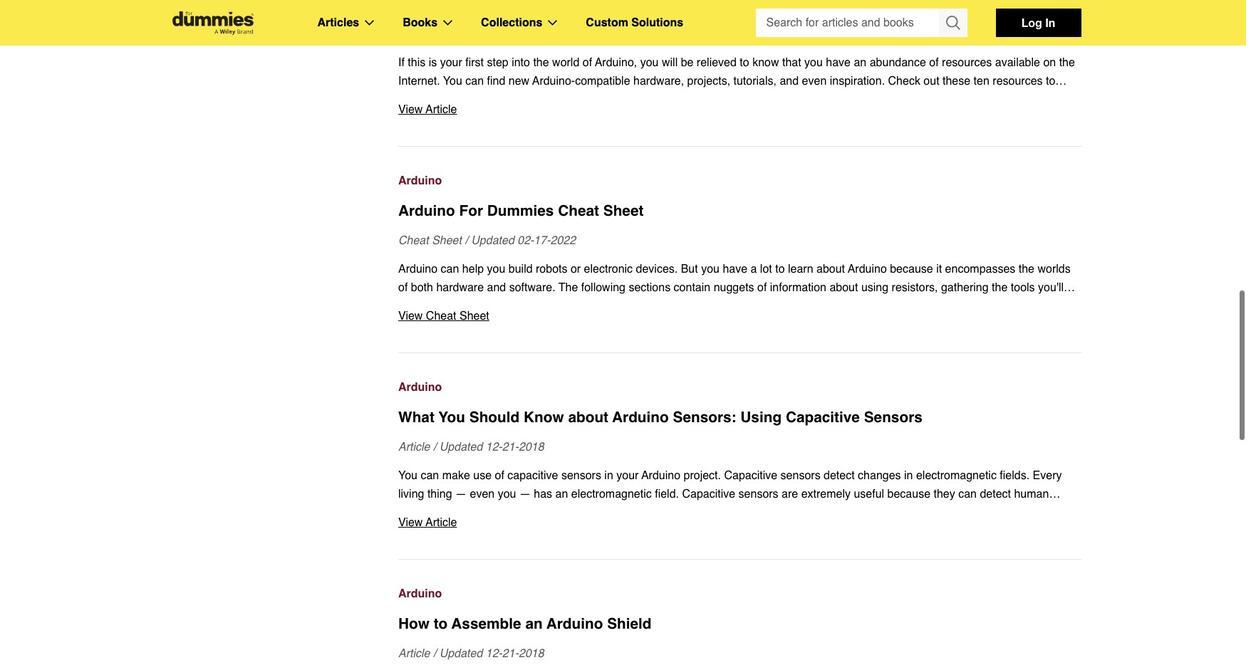 Task type: locate. For each thing, give the bounding box(es) containing it.
0 vertical spatial view
[[398, 103, 423, 116]]

1 horizontal spatial and
[[487, 282, 506, 294]]

information
[[770, 282, 827, 294]]

1 vertical spatial view article
[[398, 517, 457, 530]]

it
[[937, 263, 942, 276]]

2 view article from the top
[[398, 517, 457, 530]]

article / updated 12-21-2018 down the you
[[398, 441, 544, 454]]

0 horizontal spatial you
[[487, 263, 506, 276]]

article
[[398, 28, 430, 41], [426, 103, 457, 116], [398, 441, 430, 454], [426, 517, 457, 530], [398, 648, 430, 661]]

gathering
[[941, 282, 989, 294]]

robots
[[536, 263, 568, 276]]

dummies
[[487, 202, 554, 220]]

1 vertical spatial arduino link
[[398, 378, 1082, 397]]

arduino link up arduino for dummies cheat sheet link
[[398, 172, 1082, 190]]

for
[[459, 202, 483, 220]]

view article link
[[398, 100, 1082, 119], [398, 514, 1082, 532]]

custom solutions link
[[586, 14, 684, 32]]

2 vertical spatial view
[[398, 517, 423, 530]]

you'll
[[1038, 282, 1064, 294]]

2 2018 from the top
[[519, 648, 544, 661]]

know
[[524, 409, 564, 426]]

2022 right 07-
[[519, 28, 544, 41]]

using
[[741, 409, 782, 426]]

article / updated 12-21-2018 for assemble
[[398, 648, 544, 661]]

cheat up both
[[398, 234, 429, 247]]

arduino link
[[398, 172, 1082, 190], [398, 378, 1082, 397], [398, 585, 1082, 604]]

2018 down know
[[519, 441, 544, 454]]

on
[[600, 300, 613, 313]]

about
[[817, 263, 845, 276], [830, 282, 858, 294], [568, 409, 609, 426]]

cheat right dummies
[[558, 202, 599, 220]]

arduino for dummies cheat sheet
[[398, 202, 644, 220]]

sheet up can
[[432, 234, 462, 247]]

1 view article from the top
[[398, 103, 457, 116]]

sensors:
[[673, 409, 737, 426]]

view for second view article link
[[398, 517, 423, 530]]

custom solutions
[[586, 16, 684, 29]]

worlds
[[1038, 263, 1071, 276]]

about right know
[[568, 409, 609, 426]]

and up shortcuts
[[487, 282, 506, 294]]

arduino link up what you should know about arduino sensors: using capacitive sensors link
[[398, 378, 1082, 397]]

learn
[[788, 263, 814, 276]]

arduino link for sheet
[[398, 172, 1082, 190]]

0 vertical spatial view article
[[398, 103, 457, 116]]

article / updated 07-19-2022
[[398, 28, 544, 41]]

2 12- from the top
[[486, 648, 502, 661]]

1 12- from the top
[[486, 441, 502, 454]]

12- down assemble
[[486, 648, 502, 661]]

2 21- from the top
[[502, 648, 519, 661]]

because
[[890, 263, 933, 276]]

log in link
[[996, 9, 1082, 37]]

arduino link for arduino
[[398, 585, 1082, 604]]

0 vertical spatial arduino link
[[398, 172, 1082, 190]]

can
[[441, 263, 459, 276]]

you right but
[[701, 263, 720, 276]]

cheat inside arduino can help you build robots or electronic devices. but you have a lot to learn about arduino because it encompasses the worlds of both hardware and software.  the following sections contain nuggets of information about using resistors, gathering the tools you'll need, and system shortcuts to help you on your way to becoming an arduino aficionado. view cheat sheet
[[426, 310, 457, 323]]

article / updated 12-21-2018
[[398, 441, 544, 454], [398, 648, 544, 661]]

what
[[398, 409, 435, 426]]

2022
[[519, 28, 544, 41], [551, 234, 576, 247]]

2 vertical spatial cheat
[[426, 310, 457, 323]]

view for first view article link
[[398, 103, 423, 116]]

you left build
[[487, 263, 506, 276]]

2 arduino link from the top
[[398, 378, 1082, 397]]

2022 up robots
[[551, 234, 576, 247]]

1 vertical spatial view article link
[[398, 514, 1082, 532]]

and down both
[[430, 300, 449, 313]]

shield
[[607, 616, 652, 633]]

19-
[[502, 28, 519, 41]]

an right assemble
[[526, 616, 543, 633]]

3 view from the top
[[398, 517, 423, 530]]

1 view article link from the top
[[398, 100, 1082, 119]]

1 21- from the top
[[502, 441, 519, 454]]

0 horizontal spatial help
[[462, 263, 484, 276]]

1 arduino link from the top
[[398, 172, 1082, 190]]

to right 'lot'
[[776, 263, 785, 276]]

should
[[470, 409, 520, 426]]

open article categories image
[[365, 20, 374, 26]]

2 view from the top
[[398, 310, 423, 323]]

2018 down how to assemble an arduino shield
[[519, 648, 544, 661]]

1 vertical spatial the
[[992, 282, 1008, 294]]

help up hardware
[[462, 263, 484, 276]]

help down the the
[[554, 300, 575, 313]]

21- down should
[[502, 441, 519, 454]]

an
[[730, 300, 743, 313], [526, 616, 543, 633]]

view article
[[398, 103, 457, 116], [398, 517, 457, 530]]

0 vertical spatial 2018
[[519, 441, 544, 454]]

12- for should
[[486, 441, 502, 454]]

help
[[462, 263, 484, 276], [554, 300, 575, 313]]

1 vertical spatial article / updated 12-21-2018
[[398, 648, 544, 661]]

1 vertical spatial an
[[526, 616, 543, 633]]

0 horizontal spatial an
[[526, 616, 543, 633]]

1 vertical spatial 2022
[[551, 234, 576, 247]]

1 vertical spatial sheet
[[432, 234, 462, 247]]

1 vertical spatial view
[[398, 310, 423, 323]]

log
[[1022, 16, 1042, 29]]

view article for first view article link
[[398, 103, 457, 116]]

2 view article link from the top
[[398, 514, 1082, 532]]

21- down how to assemble an arduino shield
[[502, 648, 519, 661]]

sheet down hardware
[[460, 310, 489, 323]]

an down nuggets
[[730, 300, 743, 313]]

0 horizontal spatial the
[[992, 282, 1008, 294]]

you left 'on'
[[578, 300, 597, 313]]

1 vertical spatial and
[[430, 300, 449, 313]]

0 horizontal spatial and
[[430, 300, 449, 313]]

0 vertical spatial sheet
[[603, 202, 644, 220]]

electronic
[[584, 263, 633, 276]]

view
[[398, 103, 423, 116], [398, 310, 423, 323], [398, 517, 423, 530]]

0 vertical spatial cheat
[[558, 202, 599, 220]]

/
[[433, 28, 436, 41], [465, 234, 468, 247], [433, 441, 436, 454], [433, 648, 436, 661]]

2018
[[519, 441, 544, 454], [519, 648, 544, 661]]

of down 'lot'
[[758, 282, 767, 294]]

12-
[[486, 441, 502, 454], [486, 648, 502, 661]]

2 article / updated 12-21-2018 from the top
[[398, 648, 544, 661]]

open collections list image
[[548, 20, 558, 26]]

you
[[439, 409, 465, 426]]

group
[[756, 9, 968, 37]]

0 vertical spatial an
[[730, 300, 743, 313]]

log in
[[1022, 16, 1056, 29]]

nuggets
[[714, 282, 754, 294]]

of left both
[[398, 282, 408, 294]]

the left tools on the top of the page
[[992, 282, 1008, 294]]

to
[[776, 263, 785, 276], [541, 300, 551, 313], [665, 300, 674, 313], [434, 616, 448, 633]]

what you should know about arduino sensors: using capacitive sensors link
[[398, 407, 1082, 428]]

arduino link up how to assemble an arduino shield link
[[398, 585, 1082, 604]]

1 vertical spatial 21-
[[502, 648, 519, 661]]

and
[[487, 282, 506, 294], [430, 300, 449, 313]]

12- for assemble
[[486, 648, 502, 661]]

1 vertical spatial 12-
[[486, 648, 502, 661]]

2 vertical spatial sheet
[[460, 310, 489, 323]]

0 vertical spatial about
[[817, 263, 845, 276]]

article / updated 12-21-2018 for should
[[398, 441, 544, 454]]

0 vertical spatial the
[[1019, 263, 1035, 276]]

1 view from the top
[[398, 103, 423, 116]]

2018 for know
[[519, 441, 544, 454]]

1 horizontal spatial of
[[758, 282, 767, 294]]

devices.
[[636, 263, 678, 276]]

encompasses
[[945, 263, 1016, 276]]

2 vertical spatial arduino link
[[398, 585, 1082, 604]]

1 2018 from the top
[[519, 441, 544, 454]]

about inside what you should know about arduino sensors: using capacitive sensors link
[[568, 409, 609, 426]]

of
[[398, 282, 408, 294], [758, 282, 767, 294]]

article / updated 12-21-2018 down assemble
[[398, 648, 544, 661]]

0 vertical spatial 21-
[[502, 441, 519, 454]]

1 horizontal spatial 2022
[[551, 234, 576, 247]]

cheat
[[558, 202, 599, 220], [398, 234, 429, 247], [426, 310, 457, 323]]

the up tools on the top of the page
[[1019, 263, 1035, 276]]

about right learn
[[817, 263, 845, 276]]

0 vertical spatial help
[[462, 263, 484, 276]]

build
[[509, 263, 533, 276]]

0 vertical spatial view article link
[[398, 100, 1082, 119]]

1 horizontal spatial an
[[730, 300, 743, 313]]

1 article / updated 12-21-2018 from the top
[[398, 441, 544, 454]]

how to assemble an arduino shield
[[398, 616, 652, 633]]

0 horizontal spatial of
[[398, 282, 408, 294]]

arduino can help you build robots or electronic devices. but you have a lot to learn about arduino because it encompasses the worlds of both hardware and software.  the following sections contain nuggets of information about using resistors, gathering the tools you'll need, and system shortcuts to help you on your way to becoming an arduino aficionado. view cheat sheet
[[398, 263, 1071, 323]]

arduino
[[398, 175, 442, 187], [398, 202, 455, 220], [398, 263, 438, 276], [848, 263, 887, 276], [745, 300, 784, 313], [398, 381, 442, 394], [613, 409, 669, 426], [398, 588, 442, 601], [547, 616, 603, 633]]

custom
[[586, 16, 629, 29]]

1 horizontal spatial help
[[554, 300, 575, 313]]

sheet
[[603, 202, 644, 220], [432, 234, 462, 247], [460, 310, 489, 323]]

0 horizontal spatial 2022
[[519, 28, 544, 41]]

the
[[1019, 263, 1035, 276], [992, 282, 1008, 294]]

12- down should
[[486, 441, 502, 454]]

1 vertical spatial about
[[830, 282, 858, 294]]

1 vertical spatial 2018
[[519, 648, 544, 661]]

sheet up electronic
[[603, 202, 644, 220]]

3 arduino link from the top
[[398, 585, 1082, 604]]

2018 for an
[[519, 648, 544, 661]]

0 vertical spatial 12-
[[486, 441, 502, 454]]

you
[[487, 263, 506, 276], [701, 263, 720, 276], [578, 300, 597, 313]]

cheat down hardware
[[426, 310, 457, 323]]

articles
[[318, 16, 359, 29]]

updated
[[440, 28, 483, 41], [471, 234, 514, 247], [440, 441, 483, 454], [440, 648, 483, 661]]

0 vertical spatial article / updated 12-21-2018
[[398, 441, 544, 454]]

lot
[[760, 263, 772, 276]]

how
[[398, 616, 430, 633]]

contain
[[674, 282, 711, 294]]

21-
[[502, 441, 519, 454], [502, 648, 519, 661]]

2 vertical spatial about
[[568, 409, 609, 426]]

about left using
[[830, 282, 858, 294]]

view article for second view article link
[[398, 517, 457, 530]]



Task type: describe. For each thing, give the bounding box(es) containing it.
capacitive
[[786, 409, 860, 426]]

or
[[571, 263, 581, 276]]

to right way
[[665, 300, 674, 313]]

cookie consent banner dialog
[[0, 619, 1247, 671]]

view inside arduino can help you build robots or electronic devices. but you have a lot to learn about arduino because it encompasses the worlds of both hardware and software.  the following sections contain nuggets of information about using resistors, gathering the tools you'll need, and system shortcuts to help you on your way to becoming an arduino aficionado. view cheat sheet
[[398, 310, 423, 323]]

02-
[[518, 234, 534, 247]]

arduino for dummies cheat sheet link
[[398, 200, 1082, 222]]

in
[[1046, 16, 1056, 29]]

updated down the you
[[440, 441, 483, 454]]

0 vertical spatial 2022
[[519, 28, 544, 41]]

resistors,
[[892, 282, 938, 294]]

open book categories image
[[443, 20, 453, 26]]

sensors
[[864, 409, 923, 426]]

1 horizontal spatial you
[[578, 300, 597, 313]]

sections
[[629, 282, 671, 294]]

07-
[[486, 28, 502, 41]]

your
[[616, 300, 638, 313]]

using
[[862, 282, 889, 294]]

logo image
[[165, 11, 260, 35]]

1 vertical spatial help
[[554, 300, 575, 313]]

software.
[[509, 282, 556, 294]]

21- for assemble
[[502, 648, 519, 661]]

updated left 02-
[[471, 234, 514, 247]]

but
[[681, 263, 698, 276]]

1 vertical spatial cheat
[[398, 234, 429, 247]]

tools
[[1011, 282, 1035, 294]]

have
[[723, 263, 748, 276]]

2 of from the left
[[758, 282, 767, 294]]

books
[[403, 16, 438, 29]]

updated down assemble
[[440, 648, 483, 661]]

system
[[452, 300, 488, 313]]

2 horizontal spatial you
[[701, 263, 720, 276]]

both
[[411, 282, 433, 294]]

aficionado.
[[788, 300, 843, 313]]

updated down 'open book categories' icon
[[440, 28, 483, 41]]

sheet inside arduino can help you build robots or electronic devices. but you have a lot to learn about arduino because it encompasses the worlds of both hardware and software.  the following sections contain nuggets of information about using resistors, gathering the tools you'll need, and system shortcuts to help you on your way to becoming an arduino aficionado. view cheat sheet
[[460, 310, 489, 323]]

to down software. at the left top of the page
[[541, 300, 551, 313]]

how to assemble an arduino shield link
[[398, 614, 1082, 635]]

the
[[559, 282, 578, 294]]

way
[[641, 300, 661, 313]]

1 horizontal spatial the
[[1019, 263, 1035, 276]]

view cheat sheet link
[[398, 307, 1082, 326]]

1 of from the left
[[398, 282, 408, 294]]

0 vertical spatial and
[[487, 282, 506, 294]]

assemble
[[452, 616, 521, 633]]

to right how
[[434, 616, 448, 633]]

cheat sheet / updated 02-17-2022
[[398, 234, 576, 247]]

an inside arduino can help you build robots or electronic devices. but you have a lot to learn about arduino because it encompasses the worlds of both hardware and software.  the following sections contain nuggets of information about using resistors, gathering the tools you'll need, and system shortcuts to help you on your way to becoming an arduino aficionado. view cheat sheet
[[730, 300, 743, 313]]

need,
[[398, 300, 427, 313]]

collections
[[481, 16, 543, 29]]

what you should know about arduino sensors: using capacitive sensors
[[398, 409, 923, 426]]

Search for articles and books text field
[[756, 9, 940, 37]]

arduino link for about
[[398, 378, 1082, 397]]

following
[[581, 282, 626, 294]]

a
[[751, 263, 757, 276]]

shortcuts
[[492, 300, 538, 313]]

21- for should
[[502, 441, 519, 454]]

becoming
[[677, 300, 727, 313]]

17-
[[534, 234, 551, 247]]

solutions
[[632, 16, 684, 29]]

hardware
[[436, 282, 484, 294]]



Task type: vqa. For each thing, say whether or not it's contained in the screenshot.
cheat to the middle
yes



